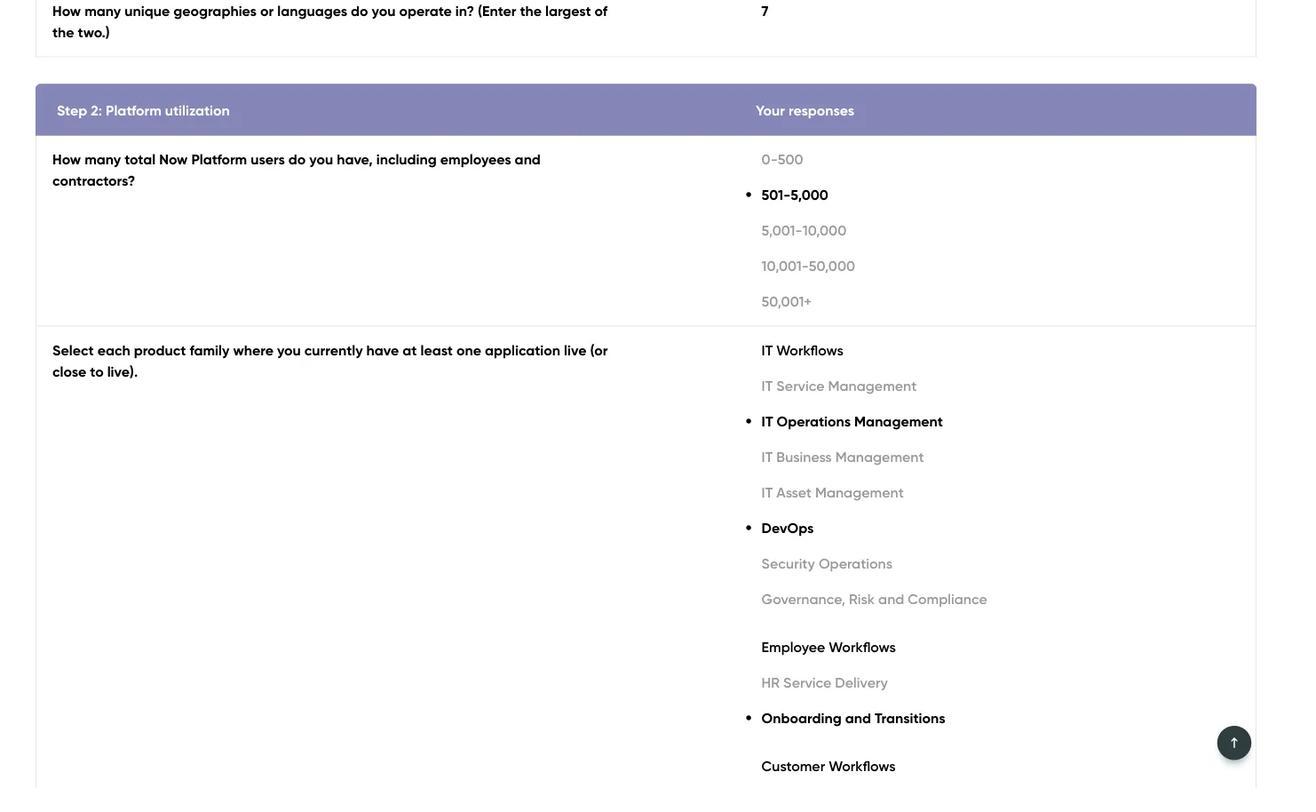 Task type: vqa. For each thing, say whether or not it's contained in the screenshot.
Leading Practices link at the left of the page
yes



Task type: describe. For each thing, give the bounding box(es) containing it.
currently
[[305, 342, 363, 359]]

to inside select each product family where you currently have at least one application live (or close to live).
[[90, 363, 104, 380]]

risk
[[850, 590, 875, 608]]

have,
[[337, 151, 373, 168]]

step 2: platform utilization
[[57, 102, 230, 119]]

your servicenow® platform team establishes, maintains, and extends servicen
[[784, 333, 1293, 393]]

tools and calculators
[[317, 74, 457, 91]]

users
[[251, 151, 285, 168]]

one
[[457, 342, 482, 359]]

us
[[133, 636, 148, 653]]

support
[[807, 74, 860, 91]]

transitions
[[875, 710, 946, 727]]

2 horizontal spatial to
[[1254, 418, 1267, 436]]

use
[[784, 418, 808, 436]]

largest
[[546, 2, 591, 20]]

services link
[[682, 65, 735, 101]]

it for it operations management
[[762, 413, 774, 430]]

connect
[[36, 636, 95, 653]]

(or
[[590, 342, 608, 359]]

servicenow platform team estimator
[[784, 195, 1293, 303]]

get for get support
[[779, 74, 804, 91]]

select
[[52, 342, 94, 359]]

it asset management
[[762, 484, 904, 501]]

it for it business management
[[762, 448, 773, 466]]

devops
[[762, 519, 814, 537]]

team
[[966, 333, 1000, 350]]

services
[[682, 74, 735, 91]]

0 vertical spatial the
[[520, 2, 542, 20]]

sites
[[1002, 74, 1033, 91]]

and right events
[[547, 74, 573, 91]]

and inside how many total now platform users do you have, including employees and contractors?
[[515, 151, 541, 168]]

workflows for employee workflows
[[829, 638, 896, 656]]

and inside your servicenow® platform team establishes, maintains, and extends servicen
[[1152, 333, 1178, 350]]

operations for security
[[819, 555, 893, 572]]

platform inside how many total now platform users do you have, including employees and contractors?
[[191, 151, 247, 168]]

10,000
[[803, 222, 847, 239]]

events and webinars
[[501, 74, 638, 91]]

delivery
[[836, 674, 889, 691]]

people
[[1140, 418, 1186, 436]]

leading practices
[[157, 74, 273, 91]]

servicen
[[1237, 333, 1293, 350]]

or
[[260, 2, 274, 20]]

management for it asset management
[[816, 484, 904, 501]]

of
[[595, 2, 608, 20]]

get support link
[[779, 65, 860, 101]]

now
[[159, 151, 188, 168]]

tools
[[317, 74, 350, 91]]

you inside how many total now platform users do you have, including employees and contractors?
[[310, 151, 333, 168]]

hr service delivery
[[762, 674, 889, 691]]

how for how many unique geographies or languages do you operate in? (enter the largest of the two.)
[[52, 2, 81, 20]]

security operations
[[762, 555, 893, 572]]

utilization
[[165, 102, 230, 119]]

it for it workflows
[[762, 342, 773, 359]]

2:
[[91, 102, 102, 119]]

least
[[421, 342, 453, 359]]

get for get started
[[36, 74, 60, 91]]

security
[[762, 555, 816, 572]]

contractors?
[[52, 172, 135, 189]]

out
[[1044, 418, 1066, 436]]

workflows for customer workflows
[[829, 758, 896, 775]]

where
[[233, 342, 274, 359]]

onboarding
[[762, 710, 842, 727]]

calculators
[[383, 74, 457, 91]]

family
[[190, 342, 230, 359]]

it business management
[[762, 448, 925, 466]]

0-
[[762, 151, 778, 168]]

501-5,000
[[762, 186, 829, 203]]

events and webinars link
[[501, 65, 638, 101]]

employee
[[762, 638, 826, 656]]

use the platform team estimator to find out how many people you need to buil
[[784, 418, 1293, 457]]

platform inside servicenow platform team estimator
[[1027, 195, 1194, 247]]

team inside use the platform team estimator to find out how many people you need to buil
[[895, 418, 931, 436]]

you inside use the platform team estimator to find out how many people you need to buil
[[1189, 418, 1213, 436]]

500
[[778, 151, 804, 168]]

connect with us
[[36, 636, 148, 653]]

get started
[[36, 74, 113, 91]]

and right tools
[[353, 74, 379, 91]]

leading practices link
[[157, 65, 273, 101]]

1 vertical spatial the
[[52, 24, 74, 41]]

practices
[[213, 74, 273, 91]]

governance, risk and compliance
[[762, 590, 988, 608]]

maintains,
[[1082, 333, 1149, 350]]

5,001-
[[762, 222, 803, 239]]

your responses
[[756, 102, 855, 119]]

business
[[777, 448, 832, 466]]

management for it service management
[[829, 377, 917, 395]]

leading
[[157, 74, 209, 91]]

it service management
[[762, 377, 917, 395]]

employees
[[441, 151, 512, 168]]

two.)
[[78, 24, 110, 41]]

onboarding and transitions
[[762, 710, 946, 727]]

select each product family where you currently have at least one application live (or close to live).
[[52, 342, 608, 380]]

team inside servicenow platform team estimator
[[1205, 195, 1293, 247]]

10,001-
[[762, 257, 809, 275]]

many for unique
[[85, 2, 121, 20]]

many for total
[[85, 151, 121, 168]]

how for how many total now platform users do you have, including employees and contractors?
[[52, 151, 81, 168]]

platform inside use the platform team estimator to find out how many people you need to buil
[[837, 418, 891, 436]]

do for users
[[289, 151, 306, 168]]

live).
[[107, 363, 138, 380]]

webinars
[[576, 74, 638, 91]]

you inside select each product family where you currently have at least one application live (or close to live).
[[277, 342, 301, 359]]



Task type: locate. For each thing, give the bounding box(es) containing it.
do inside how many total now platform users do you have, including employees and contractors?
[[289, 151, 306, 168]]

1 vertical spatial how
[[52, 151, 81, 168]]

it down it workflows
[[762, 377, 773, 395]]

live
[[564, 342, 587, 359]]

0 vertical spatial service
[[777, 377, 825, 395]]

and right employees
[[515, 151, 541, 168]]

team
[[1205, 195, 1293, 247], [895, 418, 931, 436]]

workflows for it workflows
[[777, 342, 844, 359]]

1 horizontal spatial team
[[1205, 195, 1293, 247]]

it left use
[[762, 413, 774, 430]]

service
[[777, 377, 825, 395], [784, 674, 832, 691]]

do right users
[[289, 151, 306, 168]]

many inside how many total now platform users do you have, including employees and contractors?
[[85, 151, 121, 168]]

your up the 0-
[[756, 102, 786, 119]]

1 vertical spatial workflows
[[829, 638, 896, 656]]

many inside how many unique geographies or languages do you operate in? (enter the largest of the two.)
[[85, 2, 121, 20]]

close
[[52, 363, 87, 380]]

your for your responses
[[756, 102, 786, 119]]

10,001-50,000
[[762, 257, 856, 275]]

you inside how many unique geographies or languages do you operate in? (enter the largest of the two.)
[[372, 2, 396, 20]]

to left the buil
[[1254, 418, 1267, 436]]

operate
[[399, 2, 452, 20]]

2 get from the left
[[779, 74, 804, 91]]

50,000
[[809, 257, 856, 275]]

0 vertical spatial operations
[[777, 413, 851, 430]]

many up two.)
[[85, 2, 121, 20]]

many right how
[[1100, 418, 1136, 436]]

servicenow®
[[816, 333, 903, 350]]

employee workflows
[[762, 638, 896, 656]]

1 vertical spatial your
[[784, 333, 812, 350]]

find
[[1016, 418, 1040, 436]]

2 vertical spatial many
[[1100, 418, 1136, 436]]

platform
[[106, 102, 162, 119], [191, 151, 247, 168], [1027, 195, 1194, 247], [837, 418, 891, 436]]

how up the contractors?
[[52, 151, 81, 168]]

3 it from the top
[[762, 413, 774, 430]]

languages
[[277, 2, 348, 20]]

events
[[501, 74, 543, 91]]

0 vertical spatial estimator
[[784, 250, 971, 303]]

501-
[[762, 186, 791, 203]]

how inside how many unique geographies or languages do you operate in? (enter the largest of the two.)
[[52, 2, 81, 20]]

estimator
[[784, 250, 971, 303], [934, 418, 995, 436]]

extends
[[1182, 333, 1234, 350]]

0 horizontal spatial do
[[289, 151, 306, 168]]

customer
[[762, 758, 826, 775]]

estimator left find
[[934, 418, 995, 436]]

it left the asset
[[762, 484, 773, 501]]

2 it from the top
[[762, 377, 773, 395]]

how many unique geographies or languages do you operate in? (enter the largest of the two.)
[[52, 2, 608, 41]]

have
[[367, 342, 399, 359]]

how
[[1069, 418, 1096, 436]]

you right where
[[277, 342, 301, 359]]

unique
[[125, 2, 170, 20]]

service for it
[[777, 377, 825, 395]]

do
[[351, 2, 368, 20], [289, 151, 306, 168]]

1 vertical spatial do
[[289, 151, 306, 168]]

2 vertical spatial workflows
[[829, 758, 896, 775]]

many inside use the platform team estimator to find out how many people you need to buil
[[1100, 418, 1136, 436]]

operations
[[777, 413, 851, 430], [819, 555, 893, 572]]

service down it workflows
[[777, 377, 825, 395]]

0 vertical spatial how
[[52, 2, 81, 20]]

1 vertical spatial estimator
[[934, 418, 995, 436]]

servicenow image
[[36, 756, 135, 771]]

get
[[36, 74, 60, 91], [779, 74, 804, 91]]

how up two.)
[[52, 2, 81, 20]]

2 horizontal spatial the
[[812, 418, 833, 436]]

geographies
[[173, 2, 257, 20]]

each
[[97, 342, 130, 359]]

1 vertical spatial operations
[[819, 555, 893, 572]]

0 vertical spatial many
[[85, 2, 121, 20]]

1 vertical spatial many
[[85, 151, 121, 168]]

get support
[[779, 74, 860, 91]]

do right languages
[[351, 2, 368, 20]]

many up the contractors?
[[85, 151, 121, 168]]

5,000
[[791, 186, 829, 203]]

and down delivery
[[846, 710, 872, 727]]

you left have,
[[310, 151, 333, 168]]

you left operate
[[372, 2, 396, 20]]

1 horizontal spatial to
[[999, 418, 1012, 436]]

1 how from the top
[[52, 2, 81, 20]]

servicenow
[[922, 74, 999, 91], [784, 195, 1016, 247]]

management for it business management
[[836, 448, 925, 466]]

your inside your servicenow® platform team establishes, maintains, and extends servicen
[[784, 333, 812, 350]]

and right risk
[[879, 590, 905, 608]]

the right (enter
[[520, 2, 542, 20]]

hr
[[762, 674, 780, 691]]

application
[[485, 342, 561, 359]]

service up onboarding
[[784, 674, 832, 691]]

operations up business
[[777, 413, 851, 430]]

to
[[90, 363, 104, 380], [999, 418, 1012, 436], [1254, 418, 1267, 436]]

it operations management
[[762, 413, 944, 430]]

it workflows
[[762, 342, 844, 359]]

1 get from the left
[[36, 74, 60, 91]]

management
[[829, 377, 917, 395], [855, 413, 944, 430], [836, 448, 925, 466], [816, 484, 904, 501]]

management down it business management at the bottom
[[816, 484, 904, 501]]

estimator inside use the platform team estimator to find out how many people you need to buil
[[934, 418, 995, 436]]

workflows up the it service management
[[777, 342, 844, 359]]

get started link
[[36, 65, 113, 101]]

5 it from the top
[[762, 484, 773, 501]]

product
[[134, 342, 186, 359]]

0 vertical spatial do
[[351, 2, 368, 20]]

0 vertical spatial team
[[1205, 195, 1293, 247]]

1 it from the top
[[762, 342, 773, 359]]

0 horizontal spatial team
[[895, 418, 931, 436]]

operations for it
[[777, 413, 851, 430]]

with
[[99, 636, 129, 653]]

your for your servicenow® platform team establishes, maintains, and extends servicen
[[784, 333, 812, 350]]

how inside how many total now platform users do you have, including employees and contractors?
[[52, 151, 81, 168]]

0 horizontal spatial to
[[90, 363, 104, 380]]

1 vertical spatial service
[[784, 674, 832, 691]]

estimator inside servicenow platform team estimator
[[784, 250, 971, 303]]

the
[[520, 2, 542, 20], [52, 24, 74, 41], [812, 418, 833, 436]]

0 horizontal spatial get
[[36, 74, 60, 91]]

1 horizontal spatial the
[[520, 2, 542, 20]]

management down it operations management
[[836, 448, 925, 466]]

at
[[403, 342, 417, 359]]

how
[[52, 2, 81, 20], [52, 151, 81, 168]]

all servicenow sites link
[[904, 65, 1033, 101]]

estimator up servicenow®
[[784, 250, 971, 303]]

1 vertical spatial team
[[895, 418, 931, 436]]

servicenow up 50,000
[[784, 195, 1016, 247]]

compliance
[[908, 590, 988, 608]]

workflows down onboarding and transitions
[[829, 758, 896, 775]]

0 horizontal spatial the
[[52, 24, 74, 41]]

your
[[756, 102, 786, 119], [784, 333, 812, 350]]

responses
[[789, 102, 855, 119]]

do inside how many unique geographies or languages do you operate in? (enter the largest of the two.)
[[351, 2, 368, 20]]

customer workflows
[[762, 758, 896, 775]]

2 how from the top
[[52, 151, 81, 168]]

1 horizontal spatial get
[[779, 74, 804, 91]]

the inside use the platform team estimator to find out how many people you need to buil
[[812, 418, 833, 436]]

need
[[1216, 418, 1250, 436]]

servicenow right all
[[922, 74, 999, 91]]

get up your responses
[[779, 74, 804, 91]]

2 vertical spatial the
[[812, 418, 833, 436]]

0 vertical spatial servicenow
[[922, 74, 999, 91]]

it for it asset management
[[762, 484, 773, 501]]

and left extends
[[1152, 333, 1178, 350]]

1 vertical spatial servicenow
[[784, 195, 1016, 247]]

0 vertical spatial your
[[756, 102, 786, 119]]

(enter
[[478, 2, 517, 20]]

total
[[125, 151, 156, 168]]

operations up risk
[[819, 555, 893, 572]]

your down the 50,001+
[[784, 333, 812, 350]]

1 horizontal spatial do
[[351, 2, 368, 20]]

workflows
[[777, 342, 844, 359], [829, 638, 896, 656], [829, 758, 896, 775]]

it left business
[[762, 448, 773, 466]]

including
[[377, 151, 437, 168]]

management up it business management at the bottom
[[855, 413, 944, 430]]

you
[[372, 2, 396, 20], [310, 151, 333, 168], [277, 342, 301, 359], [1189, 418, 1213, 436]]

management up it operations management
[[829, 377, 917, 395]]

5,001-10,000
[[762, 222, 847, 239]]

buil
[[1271, 418, 1293, 436]]

to left live).
[[90, 363, 104, 380]]

asset
[[777, 484, 812, 501]]

workflows up delivery
[[829, 638, 896, 656]]

0 vertical spatial workflows
[[777, 342, 844, 359]]

50,001+
[[762, 293, 812, 310]]

the right use
[[812, 418, 833, 436]]

and
[[353, 74, 379, 91], [547, 74, 573, 91], [515, 151, 541, 168], [1152, 333, 1178, 350], [879, 590, 905, 608], [846, 710, 872, 727]]

it for it service management
[[762, 377, 773, 395]]

you left need
[[1189, 418, 1213, 436]]

4 it from the top
[[762, 448, 773, 466]]

platform
[[907, 333, 962, 350]]

how many total now platform users do you have, including employees and contractors?
[[52, 151, 541, 189]]

get up step
[[36, 74, 60, 91]]

it down the 50,001+
[[762, 342, 773, 359]]

service for hr
[[784, 674, 832, 691]]

all
[[904, 74, 919, 91]]

management for it operations management
[[855, 413, 944, 430]]

do for languages
[[351, 2, 368, 20]]

it
[[762, 342, 773, 359], [762, 377, 773, 395], [762, 413, 774, 430], [762, 448, 773, 466], [762, 484, 773, 501]]

in?
[[456, 2, 475, 20]]

the left two.)
[[52, 24, 74, 41]]

to left find
[[999, 418, 1012, 436]]

servicenow inside servicenow platform team estimator
[[784, 195, 1016, 247]]



